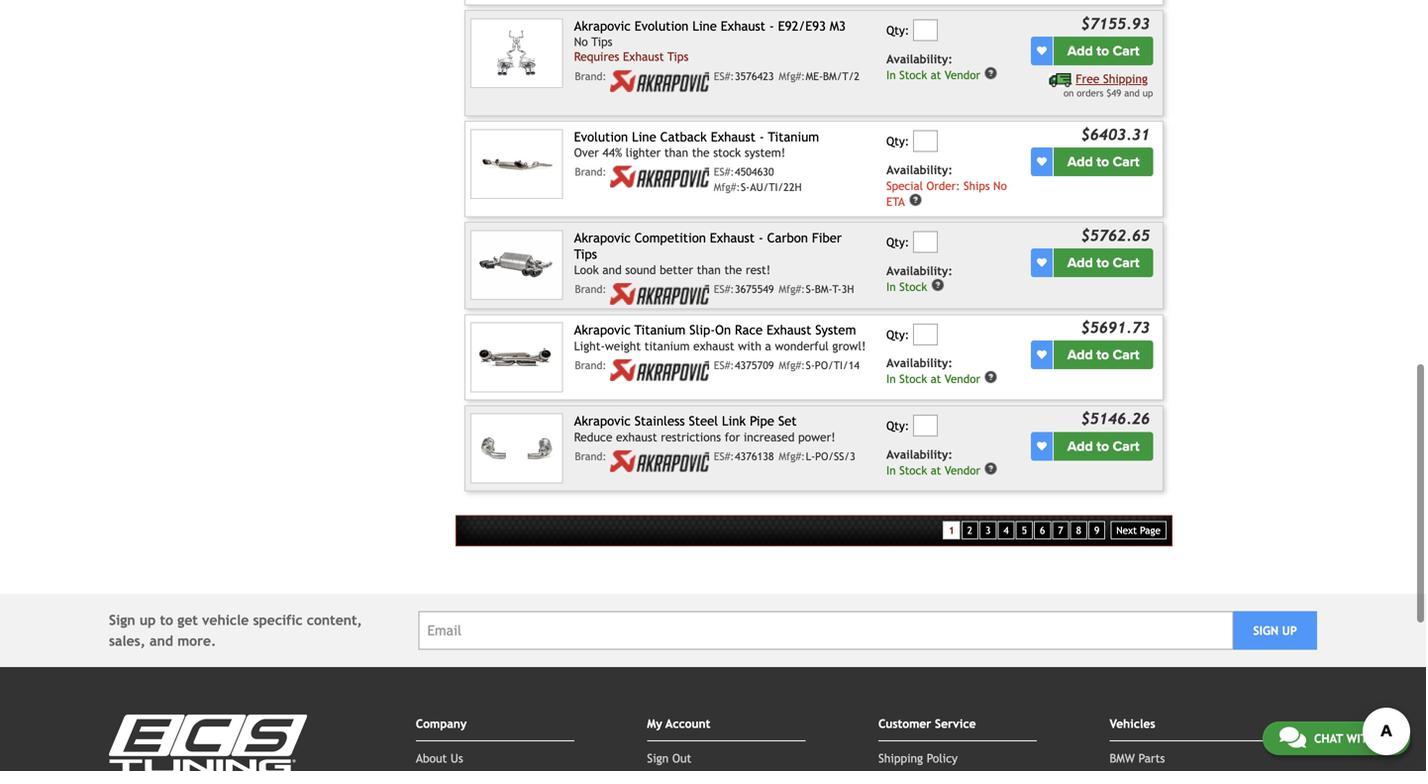 Task type: locate. For each thing, give the bounding box(es) containing it.
akrapovic - corporate logo image for $5691.73
[[610, 360, 709, 381]]

titanium up system!
[[768, 129, 819, 144]]

3 add to cart button from the top
[[1054, 249, 1153, 277]]

exhaust down "akrapovic titanium slip-on race exhaust system" 'link'
[[693, 339, 735, 353]]

2 vertical spatial vendor
[[945, 464, 981, 477]]

add to cart for $5762.65
[[1067, 255, 1140, 271]]

1 vertical spatial and
[[602, 263, 622, 277]]

titanium inside akrapovic titanium slip-on race exhaust system light-weight titanium exhaust with a wonderful growl!
[[634, 323, 686, 338]]

service
[[935, 717, 976, 731]]

2 availability: in stock at vendor from the top
[[886, 356, 981, 386]]

to down $5762.65
[[1097, 255, 1109, 271]]

chat
[[1314, 732, 1343, 746]]

to for $5762.65
[[1097, 255, 1109, 271]]

0 vertical spatial s-
[[741, 181, 750, 193]]

cart down $5762.65
[[1113, 255, 1140, 271]]

0 vertical spatial than
[[665, 146, 688, 160]]

question sign image down special
[[909, 193, 922, 207]]

add to cart button for $5762.65
[[1054, 249, 1153, 277]]

add for $6403.31
[[1067, 153, 1093, 170]]

3 availability: in stock at vendor from the top
[[886, 447, 981, 477]]

brand: down over
[[575, 166, 607, 179]]

2 stock from the top
[[899, 280, 927, 294]]

ecs tuning image
[[109, 715, 307, 772]]

and inside sign up to get vehicle specific content, sales, and more.
[[150, 633, 173, 649]]

than down the akrapovic competition exhaust - carbon fiber tips link
[[697, 263, 721, 277]]

2 vertical spatial tips
[[574, 246, 597, 262]]

add to cart button for $5146.26
[[1054, 432, 1153, 461]]

to down $7155.93
[[1097, 43, 1109, 59]]

akrapovic inside akrapovic titanium slip-on race exhaust system light-weight titanium exhaust with a wonderful growl!
[[574, 323, 631, 338]]

2 cart from the top
[[1113, 153, 1140, 170]]

the inside evolution line catback exhaust - titanium over 44% lighter than the stock system!
[[692, 146, 710, 160]]

mfg#:
[[779, 70, 805, 82], [714, 181, 740, 193], [779, 283, 805, 296], [779, 360, 805, 372], [779, 451, 805, 463]]

light-
[[574, 339, 605, 353]]

0 vertical spatial titanium
[[768, 129, 819, 144]]

up inside 'free shipping on orders $49 and up'
[[1143, 87, 1153, 98]]

4 qty: from the top
[[886, 328, 909, 341]]

evolution inside evolution line catback exhaust - titanium over 44% lighter than the stock system!
[[574, 129, 628, 144]]

up inside the sign up button
[[1282, 624, 1297, 638]]

0 horizontal spatial than
[[665, 146, 688, 160]]

4 cart from the top
[[1113, 347, 1140, 364]]

es#: down for
[[714, 451, 734, 463]]

tips up requires
[[592, 35, 613, 49]]

3 akrapovic - corporate logo image from the top
[[610, 283, 709, 305]]

2 horizontal spatial up
[[1282, 624, 1297, 638]]

5 cart from the top
[[1113, 438, 1140, 455]]

1 horizontal spatial us
[[1379, 732, 1394, 746]]

1 cart from the top
[[1113, 43, 1140, 59]]

vendor for $5146.26
[[945, 464, 981, 477]]

at for $5691.73
[[931, 373, 941, 386]]

0 horizontal spatial evolution
[[574, 129, 628, 144]]

next page
[[1117, 525, 1161, 536]]

0 vertical spatial no
[[574, 35, 588, 49]]

brand: down reduce
[[575, 451, 607, 463]]

2 vendor from the top
[[945, 373, 981, 386]]

qty: for $5691.73
[[886, 328, 909, 341]]

4504630
[[735, 166, 774, 179]]

1 vertical spatial s-
[[806, 283, 815, 296]]

5 availability: from the top
[[886, 447, 953, 461]]

-
[[769, 18, 774, 34], [760, 129, 764, 144], [759, 230, 763, 246]]

2 brand: from the top
[[575, 166, 607, 179]]

and inside the akrapovic competition exhaust - carbon fiber tips look and sound better than the rest!
[[602, 263, 622, 277]]

2 horizontal spatial and
[[1124, 87, 1140, 98]]

4 add from the top
[[1067, 347, 1093, 364]]

5
[[1022, 525, 1027, 536]]

1 horizontal spatial than
[[697, 263, 721, 277]]

with inside akrapovic titanium slip-on race exhaust system light-weight titanium exhaust with a wonderful growl!
[[738, 339, 762, 353]]

restrictions
[[661, 430, 721, 444]]

4 availability: from the top
[[886, 356, 953, 370]]

es#: left 3675549
[[714, 283, 734, 296]]

3 availability: from the top
[[886, 264, 953, 278]]

tips down akrapovic evolution line exhaust - e92/e93 m3 link
[[668, 50, 689, 64]]

and right sales,
[[150, 633, 173, 649]]

1 vertical spatial shipping
[[878, 752, 923, 765]]

2 horizontal spatial sign
[[1253, 624, 1279, 638]]

question sign image left free shipping image
[[984, 66, 998, 80]]

1 at from the top
[[931, 68, 941, 82]]

0 vertical spatial at
[[931, 68, 941, 82]]

0 horizontal spatial the
[[692, 146, 710, 160]]

qty:
[[886, 23, 909, 37], [886, 134, 909, 148], [886, 235, 909, 249], [886, 328, 909, 341], [886, 419, 909, 433]]

mfg#: down 4504630
[[714, 181, 740, 193]]

1 vertical spatial the
[[724, 263, 742, 277]]

$5146.26
[[1081, 410, 1150, 428]]

evolution
[[635, 18, 689, 34], [574, 129, 628, 144]]

sign up to get vehicle specific content, sales, and more.
[[109, 612, 362, 649]]

2 add to cart from the top
[[1067, 153, 1140, 170]]

and right $49
[[1124, 87, 1140, 98]]

$49
[[1107, 87, 1122, 98]]

add to cart for $5146.26
[[1067, 438, 1140, 455]]

add for $7155.93
[[1067, 43, 1093, 59]]

None text field
[[913, 130, 938, 152], [913, 324, 938, 345], [913, 130, 938, 152], [913, 324, 938, 345]]

1 in from the top
[[886, 68, 896, 82]]

- left e92/e93
[[769, 18, 774, 34]]

1 add from the top
[[1067, 43, 1093, 59]]

page
[[1140, 525, 1161, 536]]

requires
[[574, 50, 619, 64]]

3 add from the top
[[1067, 255, 1093, 271]]

sign for sign up to get vehicle specific content, sales, and more.
[[109, 612, 135, 628]]

$7155.93
[[1081, 15, 1150, 33]]

exhaust down stainless
[[616, 430, 657, 444]]

brand: down requires
[[575, 70, 607, 82]]

add for $5762.65
[[1067, 255, 1093, 271]]

sign
[[109, 612, 135, 628], [1253, 624, 1279, 638], [647, 752, 669, 765]]

2 add from the top
[[1067, 153, 1093, 170]]

bmw parts
[[1110, 752, 1165, 765]]

2 es#: from the top
[[714, 166, 734, 179]]

1 horizontal spatial and
[[602, 263, 622, 277]]

shipping up $49
[[1103, 72, 1148, 86]]

up
[[1143, 87, 1153, 98], [139, 612, 156, 628], [1282, 624, 1297, 638]]

0 vertical spatial exhaust
[[693, 339, 735, 353]]

3 qty: from the top
[[886, 235, 909, 249]]

1 vendor from the top
[[945, 68, 981, 82]]

exhaust up stock
[[711, 129, 756, 144]]

availability: in stock
[[886, 264, 953, 294]]

than inside evolution line catback exhaust - titanium over 44% lighter than the stock system!
[[665, 146, 688, 160]]

exhaust inside akrapovic titanium slip-on race exhaust system light-weight titanium exhaust with a wonderful growl!
[[693, 339, 735, 353]]

account
[[666, 717, 710, 731]]

1 horizontal spatial exhaust
[[693, 339, 735, 353]]

5 add to cart from the top
[[1067, 438, 1140, 455]]

mfg#: inside es#: 4504630 mfg#: s-au/ti/22h
[[714, 181, 740, 193]]

3 add to wish list image from the top
[[1037, 350, 1047, 360]]

eta
[[886, 195, 905, 209]]

1 brand: from the top
[[575, 70, 607, 82]]

6
[[1040, 525, 1045, 536]]

exhaust
[[721, 18, 766, 34], [623, 50, 664, 64], [711, 129, 756, 144], [710, 230, 755, 246], [767, 323, 811, 338]]

2 availability: from the top
[[886, 163, 953, 177]]

availability:
[[886, 52, 953, 66], [886, 163, 953, 177], [886, 264, 953, 278], [886, 356, 953, 370], [886, 447, 953, 461]]

1 vertical spatial at
[[931, 373, 941, 386]]

akrapovic inside akrapovic evolution line exhaust - e92/e93 m3 no tips requires exhaust tips
[[574, 18, 631, 34]]

1 horizontal spatial shipping
[[1103, 72, 1148, 86]]

akrapovic up light-
[[574, 323, 631, 338]]

0 horizontal spatial with
[[738, 339, 762, 353]]

2
[[967, 525, 973, 536]]

rest!
[[746, 263, 771, 277]]

up for sign up to get vehicle specific content, sales, and more.
[[139, 612, 156, 628]]

es#4375709 - s-po/ti/14 - akrapovic titanium slip-on race exhaust system - light-weight titanium exhaust with a wonderful growl! - akrapovic - porsche image
[[470, 323, 563, 393]]

1 vertical spatial titanium
[[634, 323, 686, 338]]

mfg#: left 'me-'
[[779, 70, 805, 82]]

brand: down light-
[[575, 360, 607, 372]]

1 horizontal spatial evolution
[[635, 18, 689, 34]]

akrapovic - corporate logo image for $5146.26
[[610, 451, 709, 473]]

1 horizontal spatial sign
[[647, 752, 669, 765]]

the left rest!
[[724, 263, 742, 277]]

sign inside sign up to get vehicle specific content, sales, and more.
[[109, 612, 135, 628]]

on
[[715, 323, 731, 338]]

1 vertical spatial than
[[697, 263, 721, 277]]

1 add to cart button from the top
[[1054, 37, 1153, 65]]

line inside evolution line catback exhaust - titanium over 44% lighter than the stock system!
[[632, 129, 656, 144]]

company
[[416, 717, 467, 731]]

with
[[738, 339, 762, 353], [1347, 732, 1376, 746]]

add to cart button down $5762.65
[[1054, 249, 1153, 277]]

order:
[[927, 179, 960, 193]]

None text field
[[913, 19, 938, 41], [913, 231, 938, 253], [913, 415, 938, 437], [913, 19, 938, 41], [913, 231, 938, 253], [913, 415, 938, 437]]

add to cart down $5762.65
[[1067, 255, 1140, 271]]

1 horizontal spatial titanium
[[768, 129, 819, 144]]

us
[[1379, 732, 1394, 746], [451, 752, 463, 765]]

availability: in stock at vendor up 1 at the right bottom of the page
[[886, 447, 981, 477]]

to down the $5146.26
[[1097, 438, 1109, 455]]

0 horizontal spatial exhaust
[[616, 430, 657, 444]]

- inside the akrapovic competition exhaust - carbon fiber tips look and sound better than the rest!
[[759, 230, 763, 246]]

in for $5691.73
[[886, 373, 896, 386]]

4 add to cart button from the top
[[1054, 341, 1153, 370]]

2 akrapovic from the top
[[574, 230, 631, 246]]

4 link
[[998, 521, 1015, 540]]

add to wish list image for $6403.31
[[1037, 157, 1047, 167]]

1 akrapovic - corporate logo image from the top
[[610, 70, 709, 92]]

1 vertical spatial availability: in stock at vendor
[[886, 356, 981, 386]]

tips up look
[[574, 246, 597, 262]]

qty: right growl!
[[886, 328, 909, 341]]

to down $5691.73
[[1097, 347, 1109, 364]]

3 cart from the top
[[1113, 255, 1140, 271]]

sound
[[625, 263, 656, 277]]

stock for $5146.26
[[899, 464, 927, 477]]

4 akrapovic - corporate logo image from the top
[[610, 360, 709, 381]]

vehicles
[[1110, 717, 1155, 731]]

add down $5691.73
[[1067, 347, 1093, 364]]

stock inside availability: in stock
[[899, 280, 927, 294]]

titanium up titanium
[[634, 323, 686, 338]]

1 vertical spatial with
[[1347, 732, 1376, 746]]

akrapovic - corporate logo image down restrictions
[[610, 451, 709, 473]]

vendor up 2
[[945, 464, 981, 477]]

1 vertical spatial line
[[632, 129, 656, 144]]

1 add to cart from the top
[[1067, 43, 1140, 59]]

akrapovic inside the akrapovic competition exhaust - carbon fiber tips look and sound better than the rest!
[[574, 230, 631, 246]]

1 add to wish list image from the top
[[1037, 46, 1047, 56]]

es#: down akrapovic titanium slip-on race exhaust system light-weight titanium exhaust with a wonderful growl!
[[714, 360, 734, 372]]

sign inside button
[[1253, 624, 1279, 638]]

mfg#: left l-
[[779, 451, 805, 463]]

better
[[660, 263, 693, 277]]

evolution line catback exhaust - titanium link
[[574, 129, 819, 144]]

0 vertical spatial vendor
[[945, 68, 981, 82]]

competition
[[635, 230, 706, 246]]

cart for $5691.73
[[1113, 347, 1140, 364]]

in for $5762.65
[[886, 280, 896, 294]]

cart down $7155.93
[[1113, 43, 1140, 59]]

1 horizontal spatial line
[[693, 18, 717, 34]]

akrapovic - corporate logo image down lighter
[[610, 166, 709, 188]]

0 horizontal spatial sign
[[109, 612, 135, 628]]

- inside evolution line catback exhaust - titanium over 44% lighter than the stock system!
[[760, 129, 764, 144]]

in
[[886, 68, 896, 82], [886, 280, 896, 294], [886, 373, 896, 386], [886, 464, 896, 477]]

9 link
[[1088, 521, 1106, 540]]

slip-
[[690, 323, 715, 338]]

and right look
[[602, 263, 622, 277]]

ships
[[964, 179, 990, 193]]

add to cart down $6403.31
[[1067, 153, 1140, 170]]

0 vertical spatial evolution
[[635, 18, 689, 34]]

power!
[[798, 430, 836, 444]]

1 vertical spatial exhaust
[[616, 430, 657, 444]]

vehicle
[[202, 612, 249, 628]]

content,
[[307, 612, 362, 628]]

2 at from the top
[[931, 373, 941, 386]]

1 stock from the top
[[899, 68, 927, 82]]

1 vertical spatial -
[[760, 129, 764, 144]]

add to cart button
[[1054, 37, 1153, 65], [1054, 148, 1153, 176], [1054, 249, 1153, 277], [1054, 341, 1153, 370], [1054, 432, 1153, 461]]

1 vertical spatial vendor
[[945, 373, 981, 386]]

1 horizontal spatial no
[[993, 179, 1007, 193]]

0 horizontal spatial no
[[574, 35, 588, 49]]

0 vertical spatial with
[[738, 339, 762, 353]]

2 add to cart button from the top
[[1054, 148, 1153, 176]]

5 add to cart button from the top
[[1054, 432, 1153, 461]]

bmw parts link
[[1110, 752, 1165, 765]]

availability: for $6403.31
[[886, 163, 953, 177]]

- up system!
[[760, 129, 764, 144]]

3 in from the top
[[886, 373, 896, 386]]

and for sign up to get vehicle specific content, sales, and more.
[[150, 633, 173, 649]]

akrapovic up look
[[574, 230, 631, 246]]

brand: for $5691.73
[[575, 360, 607, 372]]

add to cart button for $5691.73
[[1054, 341, 1153, 370]]

akrapovic - corporate logo image up catback
[[610, 70, 709, 92]]

0 horizontal spatial line
[[632, 129, 656, 144]]

add to cart down $7155.93
[[1067, 43, 1140, 59]]

3 akrapovic from the top
[[574, 323, 631, 338]]

mfg#: for $5146.26
[[779, 451, 805, 463]]

no up requires
[[574, 35, 588, 49]]

5 qty: from the top
[[886, 419, 909, 433]]

2 in from the top
[[886, 280, 896, 294]]

s- down wonderful
[[806, 360, 815, 372]]

availability: in stock at vendor right bm/t/2
[[886, 52, 981, 82]]

akrapovic titanium slip-on race exhaust system light-weight titanium exhaust with a wonderful growl!
[[574, 323, 866, 353]]

- inside akrapovic evolution line exhaust - e92/e93 m3 no tips requires exhaust tips
[[769, 18, 774, 34]]

3h
[[842, 283, 854, 296]]

1 akrapovic from the top
[[574, 18, 631, 34]]

4 akrapovic from the top
[[574, 414, 631, 429]]

with down race
[[738, 339, 762, 353]]

to left get
[[160, 612, 173, 628]]

4 in from the top
[[886, 464, 896, 477]]

question sign image up 3
[[984, 462, 998, 476]]

add to cart down $5691.73
[[1067, 347, 1140, 364]]

exhaust inside the akrapovic competition exhaust - carbon fiber tips look and sound better than the rest!
[[710, 230, 755, 246]]

cart down $6403.31
[[1113, 153, 1140, 170]]

3 vendor from the top
[[945, 464, 981, 477]]

3675549
[[735, 283, 774, 296]]

vendor left question sign image
[[945, 373, 981, 386]]

1 vertical spatial us
[[451, 752, 463, 765]]

question sign image right 3h
[[931, 278, 945, 292]]

in inside availability: in stock
[[886, 280, 896, 294]]

7 link
[[1052, 521, 1069, 540]]

increased
[[744, 430, 795, 444]]

question sign image
[[984, 66, 998, 80], [909, 193, 922, 207], [931, 278, 945, 292], [984, 462, 998, 476]]

add to wish list image
[[1037, 46, 1047, 56], [1037, 157, 1047, 167], [1037, 350, 1047, 360], [1037, 442, 1047, 451]]

than down catback
[[665, 146, 688, 160]]

akrapovic - corporate logo image down better
[[610, 283, 709, 305]]

3 stock from the top
[[899, 373, 927, 386]]

1 es#: from the top
[[714, 70, 734, 82]]

special
[[886, 179, 923, 193]]

qty: down eta
[[886, 235, 909, 249]]

about us
[[416, 752, 463, 765]]

stock for $5762.65
[[899, 280, 927, 294]]

add down the $5146.26
[[1067, 438, 1093, 455]]

5 brand: from the top
[[575, 451, 607, 463]]

mfg#: left bm-
[[779, 283, 805, 296]]

exhaust inside akrapovic titanium slip-on race exhaust system light-weight titanium exhaust with a wonderful growl!
[[767, 323, 811, 338]]

availability: for $5146.26
[[886, 447, 953, 461]]

no right ships
[[993, 179, 1007, 193]]

es#: 4376138 mfg#: l-po/ss/3
[[714, 451, 856, 463]]

2 add to wish list image from the top
[[1037, 157, 1047, 167]]

stock for $5691.73
[[899, 373, 927, 386]]

brand: for $5762.65
[[575, 283, 607, 296]]

brand: for $7155.93
[[575, 70, 607, 82]]

add up free
[[1067, 43, 1093, 59]]

add to cart down the $5146.26
[[1067, 438, 1140, 455]]

the down evolution line catback exhaust - titanium link
[[692, 146, 710, 160]]

at for $5146.26
[[931, 464, 941, 477]]

2 vertical spatial at
[[931, 464, 941, 477]]

es#: left 3576423
[[714, 70, 734, 82]]

1 horizontal spatial up
[[1143, 87, 1153, 98]]

akrapovic - corporate logo image down titanium
[[610, 360, 709, 381]]

1 qty: from the top
[[886, 23, 909, 37]]

1 vertical spatial no
[[993, 179, 1007, 193]]

5 akrapovic - corporate logo image from the top
[[610, 451, 709, 473]]

sign out
[[647, 752, 692, 765]]

4 es#: from the top
[[714, 360, 734, 372]]

the inside the akrapovic competition exhaust - carbon fiber tips look and sound better than the rest!
[[724, 263, 742, 277]]

over
[[574, 146, 599, 160]]

0 horizontal spatial us
[[451, 752, 463, 765]]

0 horizontal spatial up
[[139, 612, 156, 628]]

5 es#: from the top
[[714, 451, 734, 463]]

0 vertical spatial and
[[1124, 87, 1140, 98]]

0 vertical spatial shipping
[[1103, 72, 1148, 86]]

3 add to cart from the top
[[1067, 255, 1140, 271]]

availability: in stock at vendor for $7155.93
[[886, 52, 981, 82]]

brand: down look
[[575, 283, 607, 296]]

akrapovic inside akrapovic stainless steel link pipe set reduce exhaust restrictions for increased power!
[[574, 414, 631, 429]]

to
[[1097, 43, 1109, 59], [1097, 153, 1109, 170], [1097, 255, 1109, 271], [1097, 347, 1109, 364], [1097, 438, 1109, 455], [160, 612, 173, 628]]

add to cart button down $6403.31
[[1054, 148, 1153, 176]]

to for $6403.31
[[1097, 153, 1109, 170]]

add right add to wish list icon
[[1067, 255, 1093, 271]]

akrapovic evolution line exhaust - e92/e93 m3 no tips requires exhaust tips
[[574, 18, 846, 64]]

akrapovic - corporate logo image for $5762.65
[[610, 283, 709, 305]]

with right chat
[[1347, 732, 1376, 746]]

3 es#: from the top
[[714, 283, 734, 296]]

0 vertical spatial -
[[769, 18, 774, 34]]

3 at from the top
[[931, 464, 941, 477]]

add to cart button down the $5146.26
[[1054, 432, 1153, 461]]

2 vertical spatial -
[[759, 230, 763, 246]]

akrapovic for $7155.93
[[574, 18, 631, 34]]

1 availability: in stock at vendor from the top
[[886, 52, 981, 82]]

4 stock from the top
[[899, 464, 927, 477]]

8
[[1076, 525, 1081, 536]]

3 brand: from the top
[[575, 283, 607, 296]]

5 add from the top
[[1067, 438, 1093, 455]]

line up es#: 3576423 mfg#: me-bm/t/2
[[693, 18, 717, 34]]

4 add to cart from the top
[[1067, 347, 1140, 364]]

0 horizontal spatial and
[[150, 633, 173, 649]]

es#: inside es#: 4504630 mfg#: s-au/ti/22h
[[714, 166, 734, 179]]

es#: down stock
[[714, 166, 734, 179]]

s- left t-
[[806, 283, 815, 296]]

akrapovic - corporate logo image for $7155.93
[[610, 70, 709, 92]]

no inside availability: special order: ships no eta
[[993, 179, 1007, 193]]

line up lighter
[[632, 129, 656, 144]]

stainless
[[635, 414, 685, 429]]

qty: for $7155.93
[[886, 23, 909, 37]]

exhaust up 3576423
[[721, 18, 766, 34]]

cart down $5691.73
[[1113, 347, 1140, 364]]

2 qty: from the top
[[886, 134, 909, 148]]

qty: up special
[[886, 134, 909, 148]]

on
[[1064, 87, 1074, 98]]

up inside sign up to get vehicle specific content, sales, and more.
[[139, 612, 156, 628]]

vendor left free shipping image
[[945, 68, 981, 82]]

for
[[725, 430, 740, 444]]

0 horizontal spatial titanium
[[634, 323, 686, 338]]

1 horizontal spatial the
[[724, 263, 742, 277]]

akrapovic up requires
[[574, 18, 631, 34]]

9
[[1094, 525, 1100, 536]]

es#3675549 - s-bm-t-3h - akrapovic competition exhaust - carbon fiber tips - look and sound better than the rest! - akrapovic - bmw image
[[470, 230, 563, 300]]

akrapovic up reduce
[[574, 414, 631, 429]]

1 vertical spatial evolution
[[574, 129, 628, 144]]

4 add to wish list image from the top
[[1037, 442, 1047, 451]]

qty: right power!
[[886, 419, 909, 433]]

0 vertical spatial line
[[693, 18, 717, 34]]

us right about
[[451, 752, 463, 765]]

tips
[[592, 35, 613, 49], [668, 50, 689, 64], [574, 246, 597, 262]]

stock
[[899, 68, 927, 82], [899, 280, 927, 294], [899, 373, 927, 386], [899, 464, 927, 477]]

add to wish list image for $5146.26
[[1037, 442, 1047, 451]]

akrapovic - corporate logo image
[[610, 70, 709, 92], [610, 166, 709, 188], [610, 283, 709, 305], [610, 360, 709, 381], [610, 451, 709, 473]]

shipping down customer
[[878, 752, 923, 765]]

to for $7155.93
[[1097, 43, 1109, 59]]

comments image
[[1280, 726, 1306, 750]]

to down $6403.31
[[1097, 153, 1109, 170]]

line inside akrapovic evolution line exhaust - e92/e93 m3 no tips requires exhaust tips
[[693, 18, 717, 34]]

0 vertical spatial the
[[692, 146, 710, 160]]

mfg#: for $6403.31
[[714, 181, 740, 193]]

add to cart button down $7155.93
[[1054, 37, 1153, 65]]

2 vertical spatial availability: in stock at vendor
[[886, 447, 981, 477]]

availability: inside availability: special order: ships no eta
[[886, 163, 953, 177]]

us right chat
[[1379, 732, 1394, 746]]

add down $6403.31
[[1067, 153, 1093, 170]]

shipping inside 'free shipping on orders $49 and up'
[[1103, 72, 1148, 86]]

s- down 4504630
[[741, 181, 750, 193]]

0 vertical spatial tips
[[592, 35, 613, 49]]

2 akrapovic - corporate logo image from the top
[[610, 166, 709, 188]]

4 brand: from the top
[[575, 360, 607, 372]]

m3
[[830, 18, 846, 34]]

parts
[[1139, 752, 1165, 765]]

add to cart button down $5691.73
[[1054, 341, 1153, 370]]

2 vertical spatial and
[[150, 633, 173, 649]]

l-
[[806, 451, 815, 463]]

cart down the $5146.26
[[1113, 438, 1140, 455]]

- left carbon
[[759, 230, 763, 246]]

mfg#: down wonderful
[[779, 360, 805, 372]]

1 availability: from the top
[[886, 52, 953, 66]]

availability: in stock at vendor left question sign image
[[886, 356, 981, 386]]

0 vertical spatial availability: in stock at vendor
[[886, 52, 981, 82]]

sign for sign up
[[1253, 624, 1279, 638]]

availability: in stock at vendor for $5146.26
[[886, 447, 981, 477]]

a
[[765, 339, 771, 353]]

brand: for $5146.26
[[575, 451, 607, 463]]

2 vertical spatial s-
[[806, 360, 815, 372]]

akrapovic
[[574, 18, 631, 34], [574, 230, 631, 246], [574, 323, 631, 338], [574, 414, 631, 429]]

cart
[[1113, 43, 1140, 59], [1113, 153, 1140, 170], [1113, 255, 1140, 271], [1113, 347, 1140, 364], [1113, 438, 1140, 455]]

$6403.31
[[1081, 126, 1150, 143]]

qty: right m3
[[886, 23, 909, 37]]

exhaust up rest!
[[710, 230, 755, 246]]

exhaust up wonderful
[[767, 323, 811, 338]]

add to cart button for $7155.93
[[1054, 37, 1153, 65]]

question sign image
[[984, 371, 998, 384]]

s- inside es#: 4504630 mfg#: s-au/ti/22h
[[741, 181, 750, 193]]

1
[[949, 525, 955, 536]]



Task type: vqa. For each thing, say whether or not it's contained in the screenshot.
est. at the top of page
no



Task type: describe. For each thing, give the bounding box(es) containing it.
system
[[815, 323, 856, 338]]

bm/t/2
[[823, 70, 860, 82]]

po/ti/14
[[815, 360, 860, 372]]

next
[[1117, 525, 1137, 536]]

s- for $6403.31
[[741, 181, 750, 193]]

1 horizontal spatial with
[[1347, 732, 1376, 746]]

about
[[416, 752, 447, 765]]

wonderful
[[775, 339, 829, 353]]

tips inside the akrapovic competition exhaust - carbon fiber tips look and sound better than the rest!
[[574, 246, 597, 262]]

1 link
[[943, 521, 960, 540]]

orders
[[1077, 87, 1104, 98]]

cart for $5146.26
[[1113, 438, 1140, 455]]

question sign image for $5146.26
[[984, 462, 998, 476]]

add for $5691.73
[[1067, 347, 1093, 364]]

add to cart button for $6403.31
[[1054, 148, 1153, 176]]

cart for $7155.93
[[1113, 43, 1140, 59]]

es#: for $5146.26
[[714, 451, 734, 463]]

and inside 'free shipping on orders $49 and up'
[[1124, 87, 1140, 98]]

titanium inside evolution line catback exhaust - titanium over 44% lighter than the stock system!
[[768, 129, 819, 144]]

free shipping image
[[1050, 73, 1072, 87]]

my
[[647, 717, 662, 731]]

question sign image for $6403.31
[[909, 193, 922, 207]]

6 link
[[1034, 521, 1051, 540]]

- for $6403.31
[[760, 129, 764, 144]]

customer
[[878, 717, 931, 731]]

shipping policy link
[[878, 752, 958, 765]]

weight
[[605, 339, 641, 353]]

akrapovic for $5691.73
[[574, 323, 631, 338]]

cart for $5762.65
[[1113, 255, 1140, 271]]

link
[[722, 414, 746, 429]]

es#: for $5691.73
[[714, 360, 734, 372]]

sign out link
[[647, 752, 692, 765]]

es#: for $7155.93
[[714, 70, 734, 82]]

to for $5146.26
[[1097, 438, 1109, 455]]

availability: for $7155.93
[[886, 52, 953, 66]]

sales,
[[109, 633, 145, 649]]

lighter
[[626, 146, 661, 160]]

es#3576423 - me-bm/t/2 - akrapovic evolution line exhaust - e92/e93 m3 - no tips - akrapovic - bmw image
[[470, 18, 563, 88]]

pipe
[[750, 414, 774, 429]]

akrapovic for $5762.65
[[574, 230, 631, 246]]

es#: for $6403.31
[[714, 166, 734, 179]]

reduce
[[574, 430, 612, 444]]

5 link
[[1016, 521, 1033, 540]]

mfg#: for $5762.65
[[779, 283, 805, 296]]

at for $7155.93
[[931, 68, 941, 82]]

es#: 3576423 mfg#: me-bm/t/2
[[714, 70, 860, 82]]

out
[[672, 752, 692, 765]]

next page link
[[1111, 521, 1167, 540]]

$5691.73
[[1081, 319, 1150, 337]]

exhaust inside evolution line catback exhaust - titanium over 44% lighter than the stock system!
[[711, 129, 756, 144]]

set
[[778, 414, 797, 429]]

availability: for $5691.73
[[886, 356, 953, 370]]

s- for $5691.73
[[806, 360, 815, 372]]

free shipping on orders $49 and up
[[1064, 72, 1153, 98]]

au/ti/22h
[[750, 181, 802, 193]]

es#4376138 - l-po/ss/3 - akrapovic stainless steel link pipe set - reduce exhaust restrictions for increased power! - akrapovic - porsche image
[[470, 414, 563, 484]]

free
[[1076, 72, 1100, 86]]

to for $5691.73
[[1097, 347, 1109, 364]]

about us link
[[416, 752, 463, 765]]

add to wish list image for $7155.93
[[1037, 46, 1047, 56]]

44%
[[603, 146, 622, 160]]

availability: for $5762.65
[[886, 264, 953, 278]]

availability: in stock at vendor for $5691.73
[[886, 356, 981, 386]]

qty: for $5762.65
[[886, 235, 909, 249]]

in for $5146.26
[[886, 464, 896, 477]]

evolution inside akrapovic evolution line exhaust - e92/e93 m3 no tips requires exhaust tips
[[635, 18, 689, 34]]

no inside akrapovic evolution line exhaust - e92/e93 m3 no tips requires exhaust tips
[[574, 35, 588, 49]]

3
[[986, 525, 991, 536]]

and for akrapovic competition exhaust - carbon fiber tips look and sound better than the rest!
[[602, 263, 622, 277]]

mfg#: for $5691.73
[[779, 360, 805, 372]]

chat with us
[[1314, 732, 1394, 746]]

add for $5146.26
[[1067, 438, 1093, 455]]

0 horizontal spatial shipping
[[878, 752, 923, 765]]

look
[[574, 263, 599, 277]]

carbon
[[767, 230, 808, 246]]

mfg#: for $7155.93
[[779, 70, 805, 82]]

4
[[1004, 525, 1009, 536]]

7
[[1058, 525, 1063, 536]]

sign up
[[1253, 624, 1297, 638]]

e92/e93
[[778, 18, 826, 34]]

sign for sign out
[[647, 752, 669, 765]]

akrapovic - corporate logo image for $6403.31
[[610, 166, 709, 188]]

in for $7155.93
[[886, 68, 896, 82]]

stock
[[713, 146, 741, 160]]

qty: for $6403.31
[[886, 134, 909, 148]]

add to cart for $5691.73
[[1067, 347, 1140, 364]]

my account
[[647, 717, 710, 731]]

exhaust inside akrapovic stainless steel link pipe set reduce exhaust restrictions for increased power!
[[616, 430, 657, 444]]

growl!
[[832, 339, 866, 353]]

es#: for $5762.65
[[714, 283, 734, 296]]

s- for $5762.65
[[806, 283, 815, 296]]

question sign image for $7155.93
[[984, 66, 998, 80]]

akrapovic for $5146.26
[[574, 414, 631, 429]]

akrapovic competition exhaust - carbon fiber tips look and sound better than the rest!
[[574, 230, 842, 277]]

3 link
[[980, 521, 997, 540]]

specific
[[253, 612, 303, 628]]

es#: 4375709 mfg#: s-po/ti/14
[[714, 360, 860, 372]]

Email email field
[[418, 611, 1233, 650]]

add to cart for $6403.31
[[1067, 153, 1140, 170]]

chat with us link
[[1263, 722, 1410, 756]]

up for sign up
[[1282, 624, 1297, 638]]

po/ss/3
[[815, 451, 856, 463]]

add to cart for $7155.93
[[1067, 43, 1140, 59]]

stock for $7155.93
[[899, 68, 927, 82]]

get
[[177, 612, 198, 628]]

$5762.65
[[1081, 227, 1150, 245]]

to inside sign up to get vehicle specific content, sales, and more.
[[160, 612, 173, 628]]

more.
[[177, 633, 216, 649]]

vendor for $7155.93
[[945, 68, 981, 82]]

akrapovic stainless steel link pipe set reduce exhaust restrictions for increased power!
[[574, 414, 836, 444]]

shipping policy
[[878, 752, 958, 765]]

cart for $6403.31
[[1113, 153, 1140, 170]]

exhaust right requires
[[623, 50, 664, 64]]

titanium
[[644, 339, 690, 353]]

1 vertical spatial tips
[[668, 50, 689, 64]]

akrapovic stainless steel link pipe set link
[[574, 414, 797, 429]]

policy
[[927, 752, 958, 765]]

es#: 4504630 mfg#: s-au/ti/22h
[[714, 166, 802, 193]]

than inside the akrapovic competition exhaust - carbon fiber tips look and sound better than the rest!
[[697, 263, 721, 277]]

8 link
[[1070, 521, 1087, 540]]

2 link
[[962, 521, 979, 540]]

add to wish list image
[[1037, 258, 1047, 268]]

vendor for $5691.73
[[945, 373, 981, 386]]

es#4504630 - s-au/ti/22h - evolution line catback exhaust - titanium - over 44% lighter than the stock system! - akrapovic - audi image
[[470, 129, 563, 199]]

bm-
[[815, 283, 833, 296]]

fiber
[[812, 230, 842, 246]]

brand: for $6403.31
[[575, 166, 607, 179]]

add to wish list image for $5691.73
[[1037, 350, 1047, 360]]

qty: for $5146.26
[[886, 419, 909, 433]]

- for $7155.93
[[769, 18, 774, 34]]

0 vertical spatial us
[[1379, 732, 1394, 746]]

4375709
[[735, 360, 774, 372]]

question sign image for $5762.65
[[931, 278, 945, 292]]

akrapovic titanium slip-on race exhaust system link
[[574, 323, 856, 338]]

bmw
[[1110, 752, 1135, 765]]

akrapovic competition exhaust - carbon fiber tips link
[[574, 230, 842, 262]]



